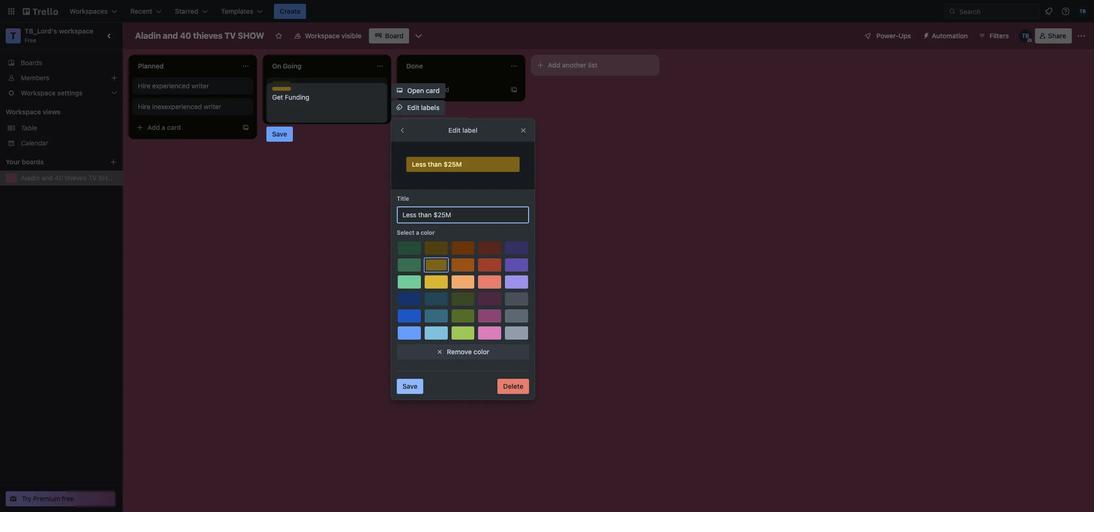 Task type: locate. For each thing, give the bounding box(es) containing it.
1 hire from the top
[[138, 82, 150, 90]]

0 vertical spatial show
[[238, 31, 264, 41]]

1 vertical spatial 40
[[55, 174, 63, 182]]

1 vertical spatial hire
[[138, 103, 150, 111]]

0 vertical spatial and
[[163, 31, 178, 41]]

1 vertical spatial edit
[[449, 126, 461, 134]]

1 horizontal spatial save button
[[397, 379, 423, 394]]

1 change from the top
[[407, 121, 431, 129]]

add for add another list button
[[548, 61, 561, 69]]

1 vertical spatial add a card
[[147, 123, 181, 131]]

dates
[[421, 189, 439, 197]]

0 vertical spatial save
[[272, 130, 287, 138]]

2 hire from the top
[[138, 103, 150, 111]]

0 horizontal spatial tv
[[88, 174, 97, 182]]

change inside change members "button"
[[407, 121, 431, 129]]

a down inexexperienced
[[162, 123, 165, 131]]

edit inside button
[[407, 189, 420, 197]]

add down inexexperienced
[[147, 123, 160, 131]]

edit card image
[[375, 82, 383, 89]]

1 vertical spatial show
[[99, 174, 119, 182]]

1 horizontal spatial aladin and 40 thieves tv show
[[135, 31, 264, 41]]

40
[[180, 31, 191, 41], [55, 174, 63, 182]]

funding
[[285, 87, 310, 95]]

card inside "link"
[[426, 86, 440, 95]]

1 vertical spatial writer
[[204, 103, 221, 111]]

edit left dates
[[407, 189, 420, 197]]

hire left inexexperienced
[[138, 103, 150, 111]]

1 horizontal spatial add a card button
[[401, 82, 507, 97]]

experienced
[[152, 82, 190, 90]]

card down inexexperienced
[[167, 123, 181, 131]]

edit label
[[449, 126, 478, 134]]

writer down hire experienced writer 'link'
[[204, 103, 221, 111]]

t link
[[6, 28, 21, 43]]

0 vertical spatial writer
[[192, 82, 209, 90]]

0 vertical spatial add a card
[[416, 86, 450, 94]]

add
[[548, 61, 561, 69], [416, 86, 428, 94], [147, 123, 160, 131]]

color inside "button"
[[474, 348, 490, 356]]

1 vertical spatial create from template… image
[[242, 124, 250, 131]]

color
[[421, 229, 435, 236], [474, 348, 490, 356]]

2 vertical spatial add
[[147, 123, 160, 131]]

1 vertical spatial add a card button
[[132, 120, 238, 135]]

edit inside button
[[407, 104, 420, 112]]

0 vertical spatial thieves
[[193, 31, 223, 41]]

tv
[[225, 31, 236, 41], [88, 174, 97, 182]]

1 horizontal spatial show
[[238, 31, 264, 41]]

open card
[[407, 86, 440, 95]]

1 vertical spatial change
[[407, 138, 431, 146]]

edit left "label"
[[449, 126, 461, 134]]

workspace left visible
[[305, 32, 340, 40]]

less than $25m
[[412, 160, 462, 168]]

thieves inside aladin and 40 thieves tv show link
[[65, 174, 87, 182]]

filters button
[[976, 28, 1012, 43]]

1 horizontal spatial workspace
[[305, 32, 340, 40]]

0 horizontal spatial create from template… image
[[242, 124, 250, 131]]

0 vertical spatial a
[[430, 86, 434, 94]]

aladin and 40 thieves tv show
[[135, 31, 264, 41], [21, 174, 119, 182]]

workspace up table
[[6, 108, 41, 116]]

edit left labels
[[407, 104, 420, 112]]

copy
[[407, 172, 424, 180]]

add a card button down "hire inexexperienced writer"
[[132, 120, 238, 135]]

card up labels
[[436, 86, 450, 94]]

edit
[[407, 104, 420, 112], [449, 126, 461, 134], [407, 189, 420, 197]]

t
[[10, 30, 16, 41]]

create button
[[274, 4, 306, 19]]

a right open
[[430, 86, 434, 94]]

show left 'star or unstar board' image
[[238, 31, 264, 41]]

card right open
[[426, 86, 440, 95]]

1 horizontal spatial a
[[416, 229, 419, 236]]

1 horizontal spatial add
[[416, 86, 428, 94]]

1 vertical spatial thieves
[[65, 174, 87, 182]]

0 vertical spatial add a card button
[[401, 82, 507, 97]]

power-ups button
[[858, 28, 917, 43]]

0 vertical spatial hire
[[138, 82, 150, 90]]

0 vertical spatial edit
[[407, 104, 420, 112]]

color right remove
[[474, 348, 490, 356]]

0 vertical spatial add
[[548, 61, 561, 69]]

hire experienced writer
[[138, 82, 209, 90]]

0 horizontal spatial show
[[99, 174, 119, 182]]

card
[[436, 86, 450, 94], [426, 86, 440, 95], [167, 123, 181, 131]]

add a card button
[[401, 82, 507, 97], [132, 120, 238, 135]]

hire inside 'link'
[[138, 82, 150, 90]]

open information menu image
[[1062, 7, 1071, 16]]

0 horizontal spatial 40
[[55, 174, 63, 182]]

select
[[397, 229, 415, 236]]

a right select
[[416, 229, 419, 236]]

labels
[[421, 104, 440, 112]]

change up move
[[407, 138, 431, 146]]

2 change from the top
[[407, 138, 431, 146]]

1 vertical spatial a
[[162, 123, 165, 131]]

table link
[[21, 123, 117, 133]]

0 horizontal spatial a
[[162, 123, 165, 131]]

writer for hire experienced writer
[[192, 82, 209, 90]]

0 vertical spatial change
[[407, 121, 431, 129]]

hire left experienced
[[138, 82, 150, 90]]

1 horizontal spatial color
[[474, 348, 490, 356]]

add up 'edit labels'
[[416, 86, 428, 94]]

0 horizontal spatial aladin
[[21, 174, 40, 182]]

1 vertical spatial tv
[[88, 174, 97, 182]]

0 horizontal spatial save
[[272, 130, 287, 138]]

copy button
[[391, 168, 429, 183]]

1 horizontal spatial and
[[163, 31, 178, 41]]

add a card button up labels
[[401, 82, 507, 97]]

aladin and 40 thieves tv show link
[[21, 173, 119, 183]]

select a color
[[397, 229, 435, 236]]

thieves
[[193, 31, 223, 41], [65, 174, 87, 182]]

2 horizontal spatial a
[[430, 86, 434, 94]]

card for create from template… icon corresponding to add a card button to the left
[[167, 123, 181, 131]]

1 horizontal spatial aladin
[[135, 31, 161, 41]]

board link
[[369, 28, 409, 43]]

color: yellow, title: none image
[[272, 87, 291, 91]]

workspace
[[305, 32, 340, 40], [6, 108, 41, 116]]

writer up hire inexexperienced writer link at the left
[[192, 82, 209, 90]]

1 vertical spatial workspace
[[6, 108, 41, 116]]

table
[[21, 124, 37, 132]]

change for change members
[[407, 121, 431, 129]]

0 vertical spatial 40
[[180, 31, 191, 41]]

0 horizontal spatial thieves
[[65, 174, 87, 182]]

1 horizontal spatial thieves
[[193, 31, 223, 41]]

2 horizontal spatial add
[[548, 61, 561, 69]]

1 horizontal spatial 40
[[180, 31, 191, 41]]

change members
[[407, 121, 463, 129]]

create from template… image
[[510, 86, 518, 94], [242, 124, 250, 131]]

Get Funding text field
[[272, 93, 382, 119]]

a
[[430, 86, 434, 94], [162, 123, 165, 131], [416, 229, 419, 236]]

1 vertical spatial aladin and 40 thieves tv show
[[21, 174, 119, 182]]

save for the bottommost save button
[[403, 382, 418, 390]]

show
[[238, 31, 264, 41], [99, 174, 119, 182]]

add a card up labels
[[416, 86, 450, 94]]

0 vertical spatial tv
[[225, 31, 236, 41]]

get funding
[[272, 87, 310, 95]]

change inside button
[[407, 138, 431, 146]]

0 vertical spatial create from template… image
[[510, 86, 518, 94]]

writer inside 'link'
[[192, 82, 209, 90]]

and
[[163, 31, 178, 41], [41, 174, 53, 182]]

another
[[563, 61, 587, 69]]

delete button
[[498, 379, 529, 394]]

1 vertical spatial color
[[474, 348, 490, 356]]

0 notifications image
[[1044, 6, 1055, 17]]

show inside board name text box
[[238, 31, 264, 41]]

add a card down inexexperienced
[[147, 123, 181, 131]]

0 horizontal spatial add
[[147, 123, 160, 131]]

0 horizontal spatial and
[[41, 174, 53, 182]]

0 vertical spatial save button
[[267, 127, 293, 142]]

edit dates
[[407, 189, 439, 197]]

0 horizontal spatial save button
[[267, 127, 293, 142]]

None text field
[[397, 207, 529, 224]]

boards
[[22, 158, 44, 166]]

change cover button
[[391, 134, 456, 149]]

get funding link
[[272, 87, 382, 96]]

0 vertical spatial workspace
[[305, 32, 340, 40]]

writer
[[192, 82, 209, 90], [204, 103, 221, 111]]

1 vertical spatial save
[[403, 382, 418, 390]]

1 horizontal spatial save
[[403, 382, 418, 390]]

add for the topmost add a card button
[[416, 86, 428, 94]]

calendar
[[21, 139, 48, 147]]

40 inside board name text box
[[180, 31, 191, 41]]

try
[[22, 495, 31, 503]]

edit dates button
[[391, 185, 444, 200]]

1 vertical spatial add
[[416, 86, 428, 94]]

add a card
[[416, 86, 450, 94], [147, 123, 181, 131]]

hire inexexperienced writer
[[138, 103, 221, 111]]

boards
[[21, 59, 42, 67]]

1 horizontal spatial tv
[[225, 31, 236, 41]]

0 horizontal spatial color
[[421, 229, 435, 236]]

tb_lord's
[[25, 27, 57, 35]]

aladin inside board name text box
[[135, 31, 161, 41]]

customize views image
[[414, 31, 424, 41]]

a for the topmost add a card button
[[430, 86, 434, 94]]

save button
[[267, 127, 293, 142], [397, 379, 423, 394]]

remove
[[447, 348, 472, 356]]

save
[[272, 130, 287, 138], [403, 382, 418, 390]]

change down edit labels button
[[407, 121, 431, 129]]

0 vertical spatial aladin
[[135, 31, 161, 41]]

show down add board icon
[[99, 174, 119, 182]]

color right select
[[421, 229, 435, 236]]

add left another
[[548, 61, 561, 69]]

hire
[[138, 82, 150, 90], [138, 103, 150, 111]]

return to previous screen image
[[399, 127, 406, 134]]

2 vertical spatial edit
[[407, 189, 420, 197]]

workspace inside button
[[305, 32, 340, 40]]

0 vertical spatial aladin and 40 thieves tv show
[[135, 31, 264, 41]]

0 horizontal spatial workspace
[[6, 108, 41, 116]]

1 horizontal spatial create from template… image
[[510, 86, 518, 94]]

aladin
[[135, 31, 161, 41], [21, 174, 40, 182]]

move
[[407, 155, 424, 163]]



Task type: describe. For each thing, give the bounding box(es) containing it.
inexexperienced
[[152, 103, 202, 111]]

sm image
[[919, 28, 932, 42]]

premium
[[33, 495, 60, 503]]

a for add a card button to the left
[[162, 123, 165, 131]]

card for the topmost add a card button's create from template… icon
[[436, 86, 450, 94]]

archive button
[[391, 202, 437, 217]]

archive
[[407, 206, 431, 214]]

0 vertical spatial color
[[421, 229, 435, 236]]

edit labels
[[407, 104, 440, 112]]

share button
[[1035, 28, 1072, 43]]

aladin and 40 thieves tv show inside board name text box
[[135, 31, 264, 41]]

open card link
[[391, 83, 446, 98]]

members
[[433, 121, 463, 129]]

show menu image
[[1077, 31, 1087, 41]]

free
[[25, 37, 36, 44]]

your boards with 1 items element
[[6, 156, 95, 168]]

edit for edit dates
[[407, 189, 420, 197]]

$25m
[[444, 160, 462, 168]]

power-
[[877, 32, 899, 40]]

tb_lord's workspace free
[[25, 27, 93, 44]]

workspace
[[59, 27, 93, 35]]

change cover
[[407, 138, 451, 146]]

0 horizontal spatial aladin and 40 thieves tv show
[[21, 174, 119, 182]]

workspace for workspace visible
[[305, 32, 340, 40]]

hire experienced writer link
[[138, 81, 248, 91]]

list
[[588, 61, 598, 69]]

tb_lord's workspace link
[[25, 27, 93, 35]]

color: yellow, title: "less than $25m" element
[[406, 157, 520, 172]]

thieves inside board name text box
[[193, 31, 223, 41]]

Search field
[[957, 4, 1039, 18]]

create from template… image for the topmost add a card button
[[510, 86, 518, 94]]

color: yellow, title: none image
[[272, 81, 291, 85]]

automation
[[932, 32, 968, 40]]

save for the left save button
[[272, 130, 287, 138]]

writer for hire inexexperienced writer
[[204, 103, 221, 111]]

power-ups
[[877, 32, 912, 40]]

2 vertical spatial a
[[416, 229, 419, 236]]

less
[[412, 160, 426, 168]]

add board image
[[110, 158, 117, 166]]

members
[[21, 74, 49, 82]]

members link
[[0, 70, 123, 86]]

1 vertical spatial save button
[[397, 379, 423, 394]]

and inside board name text box
[[163, 31, 178, 41]]

your boards
[[6, 158, 44, 166]]

remove color
[[447, 348, 490, 356]]

1 vertical spatial and
[[41, 174, 53, 182]]

views
[[43, 108, 61, 116]]

hire inexexperienced writer link
[[138, 102, 248, 112]]

automation button
[[919, 28, 974, 43]]

tyler black (tylerblack44) image
[[1078, 6, 1089, 17]]

free
[[62, 495, 74, 503]]

0 horizontal spatial add a card
[[147, 123, 181, 131]]

your
[[6, 158, 20, 166]]

tb_lord (tylerblack44) image
[[1019, 29, 1033, 43]]

workspace visible
[[305, 32, 362, 40]]

try premium free
[[22, 495, 74, 503]]

edit for edit label
[[449, 126, 461, 134]]

close popover image
[[520, 127, 527, 134]]

label
[[463, 126, 478, 134]]

get
[[272, 87, 283, 95]]

delete
[[503, 382, 524, 390]]

workspace for workspace views
[[6, 108, 41, 116]]

Board name text field
[[130, 28, 269, 43]]

than
[[428, 160, 442, 168]]

add another list
[[548, 61, 598, 69]]

add for add a card button to the left
[[147, 123, 160, 131]]

add another list button
[[531, 55, 660, 76]]

remove color button
[[397, 345, 529, 360]]

share
[[1049, 32, 1067, 40]]

tv inside board name text box
[[225, 31, 236, 41]]

workspace visible button
[[288, 28, 367, 43]]

workspace views
[[6, 108, 61, 116]]

move button
[[391, 151, 430, 166]]

edit for edit labels
[[407, 104, 420, 112]]

filters
[[990, 32, 1009, 40]]

primary element
[[0, 0, 1095, 23]]

hire for hire inexexperienced writer
[[138, 103, 150, 111]]

create from template… image for add a card button to the left
[[242, 124, 250, 131]]

open
[[407, 86, 424, 95]]

0 horizontal spatial add a card button
[[132, 120, 238, 135]]

visible
[[342, 32, 362, 40]]

cover
[[433, 138, 451, 146]]

1 horizontal spatial add a card
[[416, 86, 450, 94]]

create
[[280, 7, 301, 15]]

board
[[385, 32, 404, 40]]

boards link
[[0, 55, 123, 70]]

hire for hire experienced writer
[[138, 82, 150, 90]]

calendar link
[[21, 138, 117, 148]]

title
[[397, 195, 409, 202]]

search image
[[949, 8, 957, 15]]

change for change cover
[[407, 138, 431, 146]]

edit labels button
[[391, 100, 445, 115]]

1 vertical spatial aladin
[[21, 174, 40, 182]]

change members button
[[391, 117, 468, 132]]

star or unstar board image
[[275, 32, 282, 40]]

try premium free button
[[6, 492, 115, 507]]

ups
[[899, 32, 912, 40]]



Task type: vqa. For each thing, say whether or not it's contained in the screenshot.
than
yes



